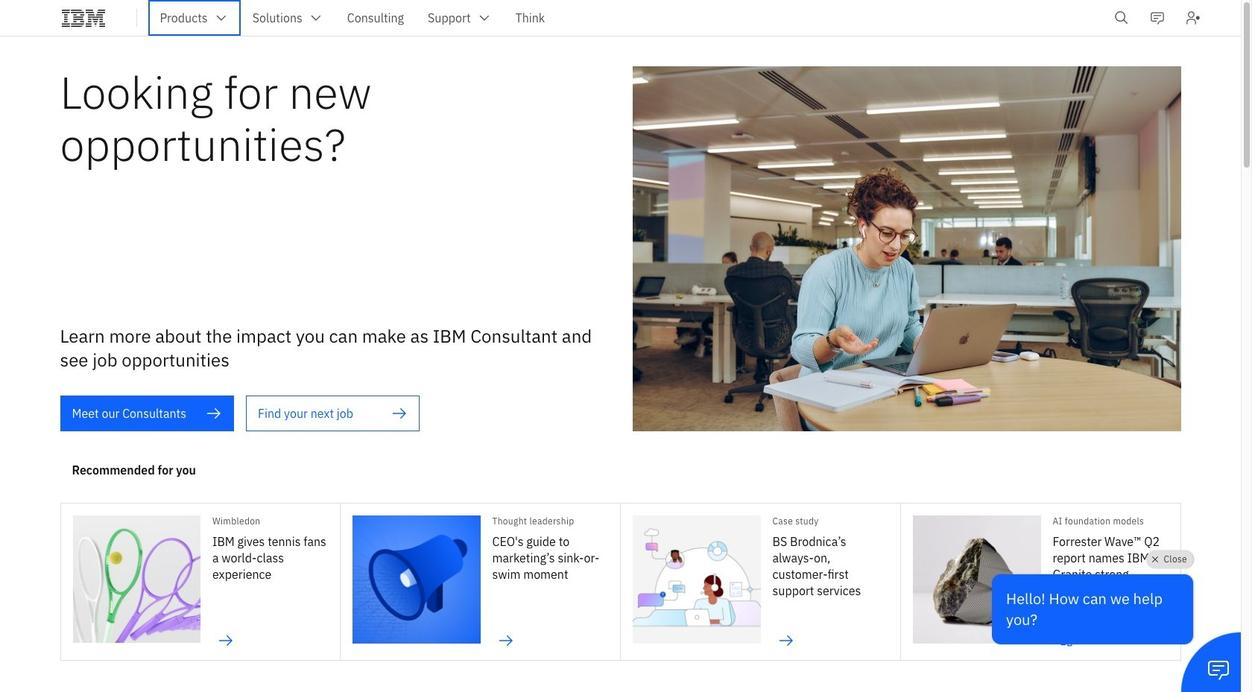 Task type: describe. For each thing, give the bounding box(es) containing it.
open the chat window image
[[1207, 658, 1231, 682]]



Task type: vqa. For each thing, say whether or not it's contained in the screenshot.
Open the chat window Image
yes



